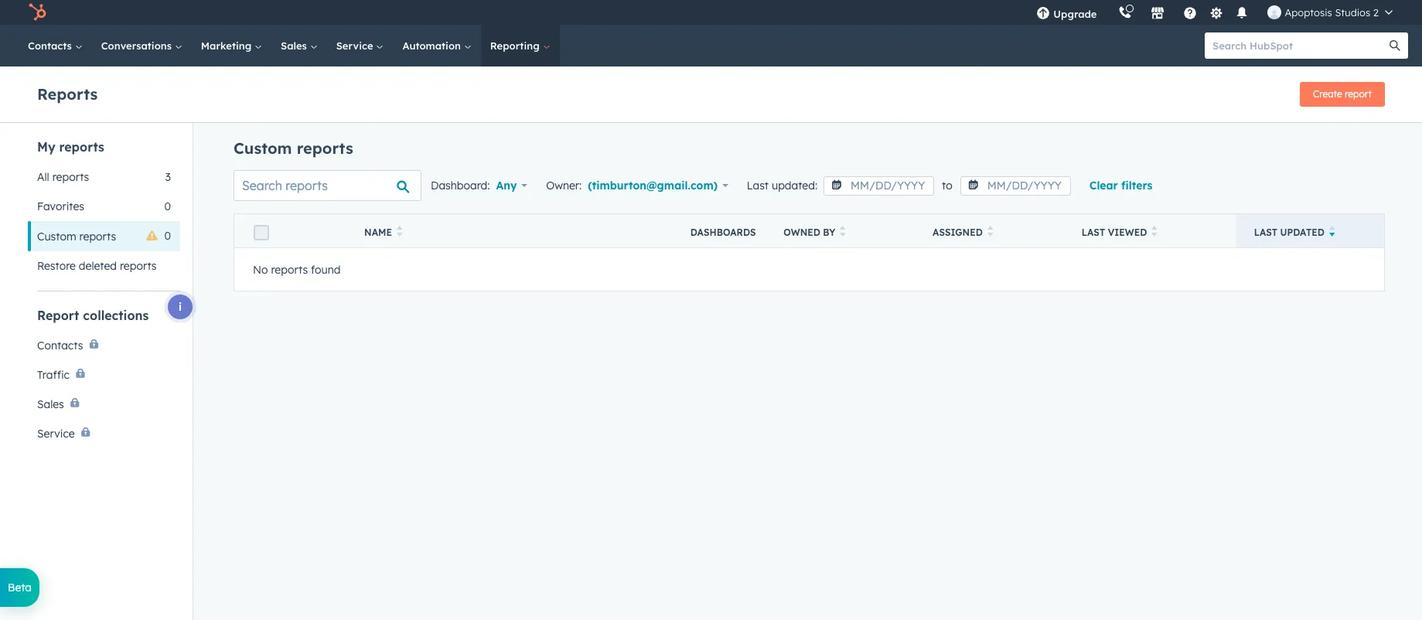 Task type: vqa. For each thing, say whether or not it's contained in the screenshot.
Search HubSpot search field
yes



Task type: locate. For each thing, give the bounding box(es) containing it.
custom reports
[[234, 138, 353, 158], [37, 229, 116, 243]]

sales right marketing link
[[281, 39, 310, 52]]

3
[[165, 170, 171, 184]]

create
[[1313, 88, 1342, 100]]

dashboard:
[[431, 179, 490, 193]]

calling icon button
[[1112, 2, 1139, 22]]

service right sales link
[[336, 39, 376, 52]]

hubspot image
[[28, 3, 46, 22]]

assigned
[[933, 227, 983, 238]]

press to sort. element inside assigned button
[[987, 226, 993, 239]]

0 vertical spatial custom reports
[[234, 138, 353, 158]]

press to sort. image right name
[[397, 226, 402, 237]]

any button
[[496, 175, 528, 196]]

service
[[336, 39, 376, 52], [37, 427, 75, 441]]

press to sort. element for name
[[397, 226, 402, 239]]

0 vertical spatial service
[[336, 39, 376, 52]]

marketing
[[201, 39, 254, 52]]

press to sort. image right the viewed
[[1152, 226, 1158, 237]]

1 horizontal spatial press to sort. image
[[840, 226, 846, 237]]

marketing link
[[192, 25, 271, 67]]

conversations link
[[92, 25, 192, 67]]

press to sort. element inside last viewed button
[[1152, 226, 1158, 239]]

press to sort. image inside last viewed button
[[1152, 226, 1158, 237]]

restore deleted reports
[[37, 259, 157, 273]]

create report link
[[1300, 82, 1385, 107]]

search button
[[1382, 32, 1408, 59]]

last left the updated
[[1254, 227, 1278, 238]]

automation link
[[393, 25, 481, 67]]

custom inside report filters element
[[37, 229, 76, 243]]

report filters element
[[28, 138, 180, 281]]

1 vertical spatial custom reports
[[37, 229, 116, 243]]

1 press to sort. image from the left
[[397, 226, 402, 237]]

MM/DD/YYYY text field
[[824, 176, 934, 196], [960, 176, 1071, 196]]

0 vertical spatial sales
[[281, 39, 310, 52]]

sales link
[[271, 25, 327, 67]]

2 press to sort. image from the left
[[840, 226, 846, 237]]

0 horizontal spatial service
[[37, 427, 75, 441]]

2 horizontal spatial last
[[1254, 227, 1278, 238]]

press to sort. image for name
[[397, 226, 402, 237]]

beta
[[8, 581, 32, 595]]

1 vertical spatial sales
[[37, 397, 64, 411]]

(timburton@gmail.com) button
[[588, 175, 728, 196]]

1 press to sort. element from the left
[[397, 226, 402, 239]]

marketplaces button
[[1142, 0, 1174, 25]]

4 press to sort. element from the left
[[1152, 226, 1158, 239]]

last for last updated:
[[747, 179, 769, 193]]

0 horizontal spatial custom
[[37, 229, 76, 243]]

contacts
[[28, 39, 75, 52], [37, 339, 83, 353]]

clear filters button
[[1089, 176, 1153, 195]]

press to sort. element for owned by
[[840, 226, 846, 239]]

0 horizontal spatial mm/dd/yyyy text field
[[824, 176, 934, 196]]

last
[[747, 179, 769, 193], [1082, 227, 1105, 238], [1254, 227, 1278, 238]]

press to sort. image inside 'owned by' button
[[840, 226, 846, 237]]

my reports
[[37, 139, 104, 155]]

1 vertical spatial service
[[37, 427, 75, 441]]

mm/dd/yyyy text field up 'owned by' button
[[824, 176, 934, 196]]

traffic button
[[28, 360, 180, 390]]

press to sort. element for last viewed
[[1152, 226, 1158, 239]]

calling icon image
[[1119, 6, 1132, 20]]

1 vertical spatial 0
[[164, 229, 171, 243]]

i button
[[168, 295, 193, 319]]

traffic
[[37, 368, 70, 382]]

0 horizontal spatial custom reports
[[37, 229, 116, 243]]

press to sort. image inside "name" button
[[397, 226, 402, 237]]

owned by button
[[765, 214, 914, 248]]

reports right all
[[52, 170, 89, 184]]

custom reports down favorites
[[37, 229, 116, 243]]

reports
[[297, 138, 353, 158], [59, 139, 104, 155], [52, 170, 89, 184], [79, 229, 116, 243], [120, 259, 157, 273], [271, 263, 308, 276]]

3 press to sort. image from the left
[[1152, 226, 1158, 237]]

1 vertical spatial contacts
[[37, 339, 83, 353]]

name
[[364, 227, 392, 238]]

custom reports up search reports search field
[[234, 138, 353, 158]]

favorites
[[37, 200, 84, 213]]

last updated:
[[747, 179, 817, 193]]

1 horizontal spatial sales
[[281, 39, 310, 52]]

all reports
[[37, 170, 89, 184]]

2 0 from the top
[[164, 229, 171, 243]]

settings link
[[1207, 4, 1226, 20]]

collections
[[83, 308, 149, 323]]

tara schultz image
[[1268, 5, 1282, 19]]

upgrade
[[1054, 8, 1097, 20]]

dashboards
[[690, 227, 756, 238]]

upgrade image
[[1037, 7, 1050, 21]]

0 vertical spatial 0
[[164, 200, 171, 213]]

conversations
[[101, 39, 175, 52]]

contacts up traffic
[[37, 339, 83, 353]]

viewed
[[1108, 227, 1147, 238]]

2 mm/dd/yyyy text field from the left
[[960, 176, 1071, 196]]

restore deleted reports button
[[28, 251, 180, 281]]

report collections element
[[28, 307, 180, 449]]

last left updated:
[[747, 179, 769, 193]]

last for last updated
[[1254, 227, 1278, 238]]

press to sort. image
[[397, 226, 402, 237], [840, 226, 846, 237], [1152, 226, 1158, 237]]

press to sort. element right the viewed
[[1152, 226, 1158, 239]]

custom
[[234, 138, 292, 158], [37, 229, 76, 243]]

0 horizontal spatial press to sort. image
[[397, 226, 402, 237]]

last viewed button
[[1063, 214, 1235, 248]]

menu item
[[1108, 0, 1111, 25]]

mm/dd/yyyy text field up press to sort. icon
[[960, 176, 1071, 196]]

press to sort. element inside 'owned by' button
[[840, 226, 846, 239]]

notifications button
[[1229, 0, 1255, 25]]

custom up restore
[[37, 229, 76, 243]]

descending sort. press to sort ascending. element
[[1329, 226, 1335, 239]]

last updated button
[[1235, 214, 1385, 248]]

menu
[[1026, 0, 1404, 25]]

3 press to sort. element from the left
[[987, 226, 993, 239]]

contacts inside 'link'
[[28, 39, 75, 52]]

1 mm/dd/yyyy text field from the left
[[824, 176, 934, 196]]

contacts down hubspot link
[[28, 39, 75, 52]]

0
[[164, 200, 171, 213], [164, 229, 171, 243]]

report
[[37, 308, 79, 323]]

press to sort. image
[[987, 226, 993, 237]]

1 horizontal spatial mm/dd/yyyy text field
[[960, 176, 1071, 196]]

last left the viewed
[[1082, 227, 1105, 238]]

(timburton@gmail.com)
[[588, 179, 718, 193]]

custom up search reports search field
[[234, 138, 292, 158]]

service down sales button
[[37, 427, 75, 441]]

1 vertical spatial custom
[[37, 229, 76, 243]]

press to sort. element right by on the right of the page
[[840, 226, 846, 239]]

sales
[[281, 39, 310, 52], [37, 397, 64, 411]]

press to sort. element right assigned
[[987, 226, 993, 239]]

0 vertical spatial custom
[[234, 138, 292, 158]]

marketplaces image
[[1151, 7, 1165, 21]]

create report
[[1313, 88, 1372, 100]]

reporting
[[490, 39, 542, 52]]

press to sort. element inside "name" button
[[397, 226, 402, 239]]

sales down traffic
[[37, 397, 64, 411]]

contacts link
[[19, 25, 92, 67]]

press to sort. image right by on the right of the page
[[840, 226, 846, 237]]

0 vertical spatial contacts
[[28, 39, 75, 52]]

my
[[37, 139, 55, 155]]

press to sort. element right name
[[397, 226, 402, 239]]

no reports found
[[253, 263, 341, 276]]

2 horizontal spatial press to sort. image
[[1152, 226, 1158, 237]]

reports up all reports
[[59, 139, 104, 155]]

2 press to sort. element from the left
[[840, 226, 846, 239]]

0 horizontal spatial last
[[747, 179, 769, 193]]

Search reports search field
[[234, 170, 421, 201]]

reports right deleted
[[120, 259, 157, 273]]

press to sort. element
[[397, 226, 402, 239], [840, 226, 846, 239], [987, 226, 993, 239], [1152, 226, 1158, 239]]

0 horizontal spatial sales
[[37, 397, 64, 411]]

by
[[823, 227, 835, 238]]

last updated
[[1254, 227, 1324, 238]]

search image
[[1390, 40, 1400, 51]]

automation
[[402, 39, 464, 52]]

notifications image
[[1235, 7, 1249, 21]]

1 horizontal spatial last
[[1082, 227, 1105, 238]]



Task type: describe. For each thing, give the bounding box(es) containing it.
apoptosis studios 2 button
[[1259, 0, 1402, 25]]

1 horizontal spatial custom reports
[[234, 138, 353, 158]]

2
[[1373, 6, 1379, 19]]

report collections
[[37, 308, 149, 323]]

i
[[179, 300, 182, 314]]

sales button
[[28, 390, 180, 419]]

settings image
[[1209, 7, 1223, 20]]

restore
[[37, 259, 76, 273]]

last for last viewed
[[1082, 227, 1105, 238]]

owner:
[[546, 179, 582, 193]]

contacts inside 'button'
[[37, 339, 83, 353]]

apoptosis studios 2
[[1285, 6, 1379, 19]]

press to sort. image for last viewed
[[1152, 226, 1158, 237]]

found
[[311, 263, 341, 276]]

no
[[253, 263, 268, 276]]

to
[[942, 179, 953, 193]]

reports right no
[[271, 263, 308, 276]]

updated:
[[772, 179, 817, 193]]

beta button
[[0, 568, 39, 607]]

help image
[[1184, 7, 1197, 21]]

report
[[1345, 88, 1372, 100]]

service button
[[28, 419, 180, 449]]

clear
[[1089, 179, 1118, 193]]

Search HubSpot search field
[[1205, 32, 1394, 59]]

press to sort. image for owned by
[[840, 226, 846, 237]]

name button
[[346, 214, 672, 248]]

reports up search reports search field
[[297, 138, 353, 158]]

menu containing apoptosis studios 2
[[1026, 0, 1404, 25]]

studios
[[1335, 6, 1370, 19]]

contacts button
[[28, 331, 180, 360]]

1 horizontal spatial service
[[336, 39, 376, 52]]

reporting link
[[481, 25, 559, 67]]

reports banner
[[37, 77, 1385, 107]]

service inside button
[[37, 427, 75, 441]]

all
[[37, 170, 49, 184]]

help button
[[1177, 0, 1204, 25]]

owned by
[[784, 227, 835, 238]]

owned
[[784, 227, 820, 238]]

filters
[[1121, 179, 1153, 193]]

reports up deleted
[[79, 229, 116, 243]]

service link
[[327, 25, 393, 67]]

sales inside button
[[37, 397, 64, 411]]

apoptosis
[[1285, 6, 1332, 19]]

reports inside button
[[120, 259, 157, 273]]

any
[[496, 179, 517, 193]]

1 horizontal spatial custom
[[234, 138, 292, 158]]

last viewed
[[1082, 227, 1147, 238]]

press to sort. element for assigned
[[987, 226, 993, 239]]

reports
[[37, 84, 98, 103]]

descending sort. press to sort ascending. image
[[1329, 226, 1335, 237]]

1 0 from the top
[[164, 200, 171, 213]]

hubspot link
[[19, 3, 58, 22]]

custom reports inside report filters element
[[37, 229, 116, 243]]

deleted
[[79, 259, 117, 273]]

clear filters
[[1089, 179, 1153, 193]]

assigned button
[[914, 214, 1063, 248]]

updated
[[1280, 227, 1324, 238]]



